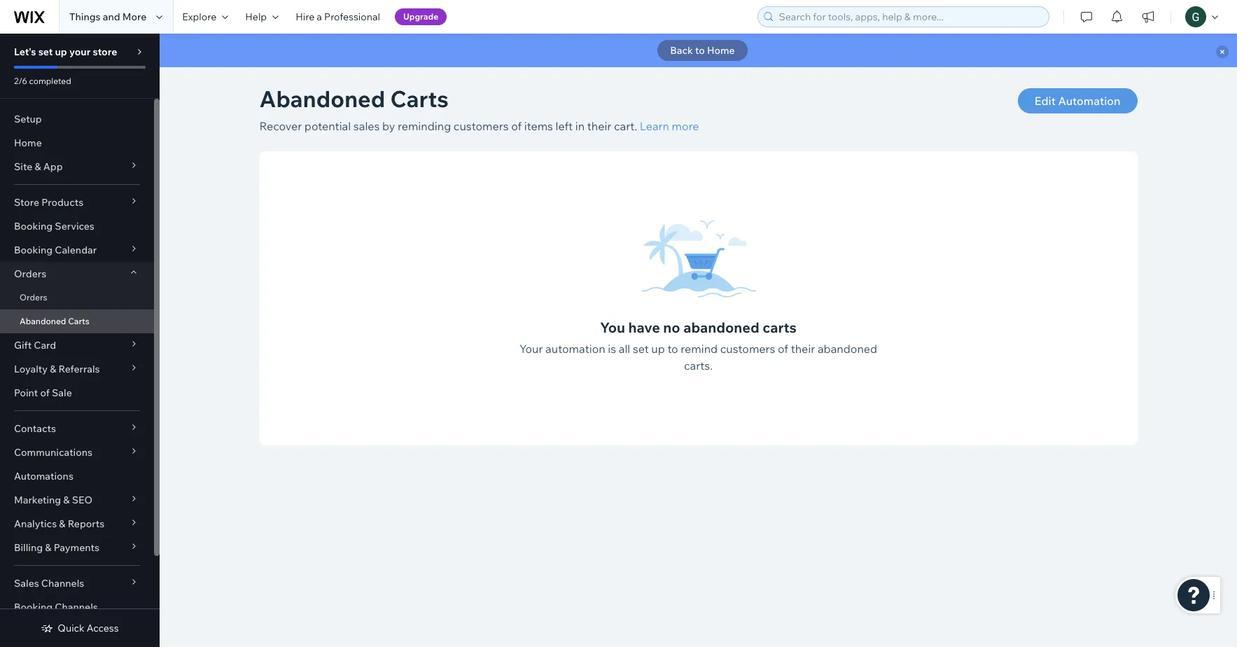 Task type: vqa. For each thing, say whether or not it's contained in the screenshot.
sites
no



Task type: locate. For each thing, give the bounding box(es) containing it.
0 horizontal spatial abandoned
[[684, 319, 760, 336]]

0 horizontal spatial home
[[14, 137, 42, 149]]

1 vertical spatial abandoned
[[20, 316, 66, 326]]

& for site
[[35, 160, 41, 173]]

0 horizontal spatial carts
[[68, 316, 90, 326]]

0 vertical spatial of
[[511, 119, 522, 133]]

1 booking from the top
[[14, 220, 53, 233]]

payments
[[54, 541, 99, 554]]

0 vertical spatial channels
[[41, 577, 84, 590]]

access
[[87, 622, 119, 635]]

their right in
[[587, 119, 612, 133]]

and
[[103, 11, 120, 23]]

to right 'back'
[[696, 44, 705, 57]]

back to home button
[[658, 40, 748, 61]]

0 horizontal spatial customers
[[454, 119, 509, 133]]

store products
[[14, 196, 83, 209]]

1 horizontal spatial of
[[511, 119, 522, 133]]

you
[[600, 319, 626, 336]]

orders for the orders dropdown button
[[14, 268, 46, 280]]

0 vertical spatial their
[[587, 119, 612, 133]]

2 booking from the top
[[14, 244, 53, 256]]

1 vertical spatial to
[[668, 342, 679, 356]]

set right let's
[[38, 46, 53, 58]]

to
[[696, 44, 705, 57], [668, 342, 679, 356]]

orders up abandoned carts on the left of page
[[20, 292, 47, 303]]

1 vertical spatial set
[[633, 342, 649, 356]]

& right site
[[35, 160, 41, 173]]

up left your
[[55, 46, 67, 58]]

booking services
[[14, 220, 94, 233]]

1 vertical spatial their
[[791, 342, 816, 356]]

booking down booking services
[[14, 244, 53, 256]]

1 vertical spatial orders
[[20, 292, 47, 303]]

1 horizontal spatial their
[[791, 342, 816, 356]]

orders for orders link at left
[[20, 292, 47, 303]]

1 vertical spatial up
[[652, 342, 665, 356]]

their
[[587, 119, 612, 133], [791, 342, 816, 356]]

0 horizontal spatial up
[[55, 46, 67, 58]]

quick access
[[58, 622, 119, 635]]

calendar
[[55, 244, 97, 256]]

1 horizontal spatial customers
[[721, 342, 776, 356]]

carts inside 'sidebar' element
[[68, 316, 90, 326]]

customers down carts
[[721, 342, 776, 356]]

0 vertical spatial orders
[[14, 268, 46, 280]]

channels for booking channels
[[55, 601, 98, 614]]

of inside you have no abandoned carts your automation is all set up to remind customers of their abandoned carts.
[[778, 342, 789, 356]]

explore
[[182, 11, 217, 23]]

booking for booking calendar
[[14, 244, 53, 256]]

abandoned
[[684, 319, 760, 336], [818, 342, 878, 356]]

gift card button
[[0, 333, 154, 357]]

3 booking from the top
[[14, 601, 53, 614]]

your
[[520, 342, 543, 356]]

booking inside booking services 'link'
[[14, 220, 53, 233]]

0 horizontal spatial their
[[587, 119, 612, 133]]

carts for abandoned carts
[[68, 316, 90, 326]]

1 horizontal spatial carts
[[390, 85, 449, 113]]

analytics
[[14, 518, 57, 530]]

store
[[14, 196, 39, 209]]

orders down booking calendar
[[14, 268, 46, 280]]

orders inside orders link
[[20, 292, 47, 303]]

help
[[245, 11, 267, 23]]

of left "sale"
[[40, 387, 50, 399]]

channels inside dropdown button
[[41, 577, 84, 590]]

set
[[38, 46, 53, 58], [633, 342, 649, 356]]

2 horizontal spatial of
[[778, 342, 789, 356]]

& left reports
[[59, 518, 66, 530]]

&
[[35, 160, 41, 173], [50, 363, 56, 375], [63, 494, 70, 506], [59, 518, 66, 530], [45, 541, 51, 554]]

1 vertical spatial carts
[[68, 316, 90, 326]]

booking calendar button
[[0, 238, 154, 262]]

booking inside booking calendar popup button
[[14, 244, 53, 256]]

booking down store
[[14, 220, 53, 233]]

0 horizontal spatial to
[[668, 342, 679, 356]]

have
[[629, 319, 660, 336]]

1 vertical spatial customers
[[721, 342, 776, 356]]

home down the "setup"
[[14, 137, 42, 149]]

& right loyalty
[[50, 363, 56, 375]]

0 vertical spatial booking
[[14, 220, 53, 233]]

no
[[664, 319, 681, 336]]

cart.
[[614, 119, 638, 133]]

0 horizontal spatial abandoned
[[20, 316, 66, 326]]

booking inside booking channels link
[[14, 601, 53, 614]]

home inside button
[[707, 44, 735, 57]]

of inside 'sidebar' element
[[40, 387, 50, 399]]

booking down sales
[[14, 601, 53, 614]]

& for marketing
[[63, 494, 70, 506]]

services
[[55, 220, 94, 233]]

professional
[[324, 11, 380, 23]]

0 vertical spatial up
[[55, 46, 67, 58]]

sale
[[52, 387, 72, 399]]

all
[[619, 342, 631, 356]]

carts
[[390, 85, 449, 113], [68, 316, 90, 326]]

home
[[707, 44, 735, 57], [14, 137, 42, 149]]

2/6
[[14, 76, 27, 86]]

loyalty
[[14, 363, 48, 375]]

their down carts
[[791, 342, 816, 356]]

hire a professional link
[[287, 0, 389, 34]]

edit automation button
[[1018, 88, 1138, 113]]

0 vertical spatial home
[[707, 44, 735, 57]]

upgrade button
[[395, 8, 447, 25]]

1 horizontal spatial home
[[707, 44, 735, 57]]

abandoned up card
[[20, 316, 66, 326]]

home link
[[0, 131, 154, 155]]

customers inside you have no abandoned carts your automation is all set up to remind customers of their abandoned carts.
[[721, 342, 776, 356]]

hire
[[296, 11, 315, 23]]

sales
[[354, 119, 380, 133]]

carts up reminding
[[390, 85, 449, 113]]

1 horizontal spatial abandoned
[[260, 85, 385, 113]]

0 vertical spatial abandoned
[[260, 85, 385, 113]]

automation
[[546, 342, 606, 356]]

1 vertical spatial home
[[14, 137, 42, 149]]

abandoned inside abandoned carts recover potential sales by reminding customers of items left in their cart. learn more
[[260, 85, 385, 113]]

potential
[[305, 119, 351, 133]]

by
[[382, 119, 395, 133]]

0 vertical spatial to
[[696, 44, 705, 57]]

customers
[[454, 119, 509, 133], [721, 342, 776, 356]]

& left seo on the bottom
[[63, 494, 70, 506]]

1 vertical spatial booking
[[14, 244, 53, 256]]

abandoned inside 'sidebar' element
[[20, 316, 66, 326]]

contacts
[[14, 422, 56, 435]]

analytics & reports button
[[0, 512, 154, 536]]

home right 'back'
[[707, 44, 735, 57]]

edit automation
[[1035, 94, 1121, 108]]

quick
[[58, 622, 85, 635]]

gift
[[14, 339, 32, 352]]

up
[[55, 46, 67, 58], [652, 342, 665, 356]]

1 horizontal spatial set
[[633, 342, 649, 356]]

channels
[[41, 577, 84, 590], [55, 601, 98, 614]]

1 horizontal spatial up
[[652, 342, 665, 356]]

0 vertical spatial abandoned
[[684, 319, 760, 336]]

to down no
[[668, 342, 679, 356]]

up down no
[[652, 342, 665, 356]]

booking for booking channels
[[14, 601, 53, 614]]

abandoned up potential
[[260, 85, 385, 113]]

0 horizontal spatial set
[[38, 46, 53, 58]]

marketing & seo
[[14, 494, 93, 506]]

set right all
[[633, 342, 649, 356]]

channels for sales channels
[[41, 577, 84, 590]]

& right billing
[[45, 541, 51, 554]]

edit
[[1035, 94, 1056, 108]]

site
[[14, 160, 32, 173]]

channels up quick access button
[[55, 601, 98, 614]]

booking calendar
[[14, 244, 97, 256]]

0 horizontal spatial of
[[40, 387, 50, 399]]

analytics & reports
[[14, 518, 105, 530]]

marketing & seo button
[[0, 488, 154, 512]]

of left 'items'
[[511, 119, 522, 133]]

carts
[[763, 319, 797, 336]]

1 horizontal spatial to
[[696, 44, 705, 57]]

you have no abandoned carts your automation is all set up to remind customers of their abandoned carts.
[[520, 319, 878, 373]]

1 vertical spatial abandoned
[[818, 342, 878, 356]]

customers right reminding
[[454, 119, 509, 133]]

more
[[122, 11, 147, 23]]

things
[[69, 11, 101, 23]]

of down carts
[[778, 342, 789, 356]]

channels up booking channels
[[41, 577, 84, 590]]

orders inside the orders dropdown button
[[14, 268, 46, 280]]

loyalty & referrals button
[[0, 357, 154, 381]]

booking channels link
[[0, 595, 154, 619]]

1 vertical spatial of
[[778, 342, 789, 356]]

things and more
[[69, 11, 147, 23]]

billing
[[14, 541, 43, 554]]

carts inside abandoned carts recover potential sales by reminding customers of items left in their cart. learn more
[[390, 85, 449, 113]]

abandoned for abandoned carts
[[20, 316, 66, 326]]

learn
[[640, 119, 670, 133]]

let's
[[14, 46, 36, 58]]

orders
[[14, 268, 46, 280], [20, 292, 47, 303]]

abandoned
[[260, 85, 385, 113], [20, 316, 66, 326]]

gift card
[[14, 339, 56, 352]]

1 horizontal spatial abandoned
[[818, 342, 878, 356]]

1 vertical spatial channels
[[55, 601, 98, 614]]

0 vertical spatial carts
[[390, 85, 449, 113]]

& for loyalty
[[50, 363, 56, 375]]

2 vertical spatial of
[[40, 387, 50, 399]]

0 vertical spatial customers
[[454, 119, 509, 133]]

site & app
[[14, 160, 63, 173]]

carts down orders link at left
[[68, 316, 90, 326]]

0 vertical spatial set
[[38, 46, 53, 58]]

2 vertical spatial booking
[[14, 601, 53, 614]]

carts for abandoned carts recover potential sales by reminding customers of items left in their cart. learn more
[[390, 85, 449, 113]]



Task type: describe. For each thing, give the bounding box(es) containing it.
marketing
[[14, 494, 61, 506]]

sales
[[14, 577, 39, 590]]

let's set up your store
[[14, 46, 117, 58]]

customers inside abandoned carts recover potential sales by reminding customers of items left in their cart. learn more
[[454, 119, 509, 133]]

& for analytics
[[59, 518, 66, 530]]

card
[[34, 339, 56, 352]]

set inside you have no abandoned carts your automation is all set up to remind customers of their abandoned carts.
[[633, 342, 649, 356]]

help button
[[237, 0, 287, 34]]

learn more link
[[640, 119, 699, 133]]

contacts button
[[0, 417, 154, 441]]

abandoned carts
[[20, 316, 90, 326]]

seo
[[72, 494, 93, 506]]

point
[[14, 387, 38, 399]]

abandoned carts recover potential sales by reminding customers of items left in their cart. learn more
[[260, 85, 699, 133]]

billing & payments
[[14, 541, 99, 554]]

remind
[[681, 342, 718, 356]]

point of sale
[[14, 387, 72, 399]]

a
[[317, 11, 322, 23]]

setup
[[14, 113, 42, 125]]

more
[[672, 119, 699, 133]]

2/6 completed
[[14, 76, 71, 86]]

recover
[[260, 119, 302, 133]]

booking for booking services
[[14, 220, 53, 233]]

communications button
[[0, 441, 154, 464]]

completed
[[29, 76, 71, 86]]

their inside you have no abandoned carts your automation is all set up to remind customers of their abandoned carts.
[[791, 342, 816, 356]]

your
[[69, 46, 91, 58]]

point of sale link
[[0, 381, 154, 405]]

reports
[[68, 518, 105, 530]]

their inside abandoned carts recover potential sales by reminding customers of items left in their cart. learn more
[[587, 119, 612, 133]]

communications
[[14, 446, 93, 459]]

of inside abandoned carts recover potential sales by reminding customers of items left in their cart. learn more
[[511, 119, 522, 133]]

upgrade
[[403, 11, 439, 22]]

abandoned for abandoned carts recover potential sales by reminding customers of items left in their cart. learn more
[[260, 85, 385, 113]]

booking channels
[[14, 601, 98, 614]]

back
[[671, 44, 693, 57]]

setup link
[[0, 107, 154, 131]]

set inside 'sidebar' element
[[38, 46, 53, 58]]

to inside you have no abandoned carts your automation is all set up to remind customers of their abandoned carts.
[[668, 342, 679, 356]]

loyalty & referrals
[[14, 363, 100, 375]]

Search for tools, apps, help & more... field
[[775, 7, 1045, 27]]

sales channels button
[[0, 572, 154, 595]]

products
[[41, 196, 83, 209]]

home inside 'sidebar' element
[[14, 137, 42, 149]]

up inside 'sidebar' element
[[55, 46, 67, 58]]

up inside you have no abandoned carts your automation is all set up to remind customers of their abandoned carts.
[[652, 342, 665, 356]]

back to home alert
[[160, 34, 1238, 67]]

back to home
[[671, 44, 735, 57]]

sidebar element
[[0, 34, 160, 647]]

abandoned carts link
[[0, 310, 154, 333]]

& for billing
[[45, 541, 51, 554]]

referrals
[[58, 363, 100, 375]]

app
[[43, 160, 63, 173]]

automations link
[[0, 464, 154, 488]]

left
[[556, 119, 573, 133]]

store
[[93, 46, 117, 58]]

reminding
[[398, 119, 451, 133]]

hire a professional
[[296, 11, 380, 23]]

carts.
[[684, 359, 713, 373]]

items
[[524, 119, 553, 133]]

is
[[608, 342, 616, 356]]

billing & payments button
[[0, 536, 154, 560]]

orders link
[[0, 286, 154, 310]]

quick access button
[[41, 622, 119, 635]]

orders button
[[0, 262, 154, 286]]

automations
[[14, 470, 73, 483]]

in
[[576, 119, 585, 133]]

site & app button
[[0, 155, 154, 179]]

automation
[[1059, 94, 1121, 108]]

to inside button
[[696, 44, 705, 57]]

sales channels
[[14, 577, 84, 590]]



